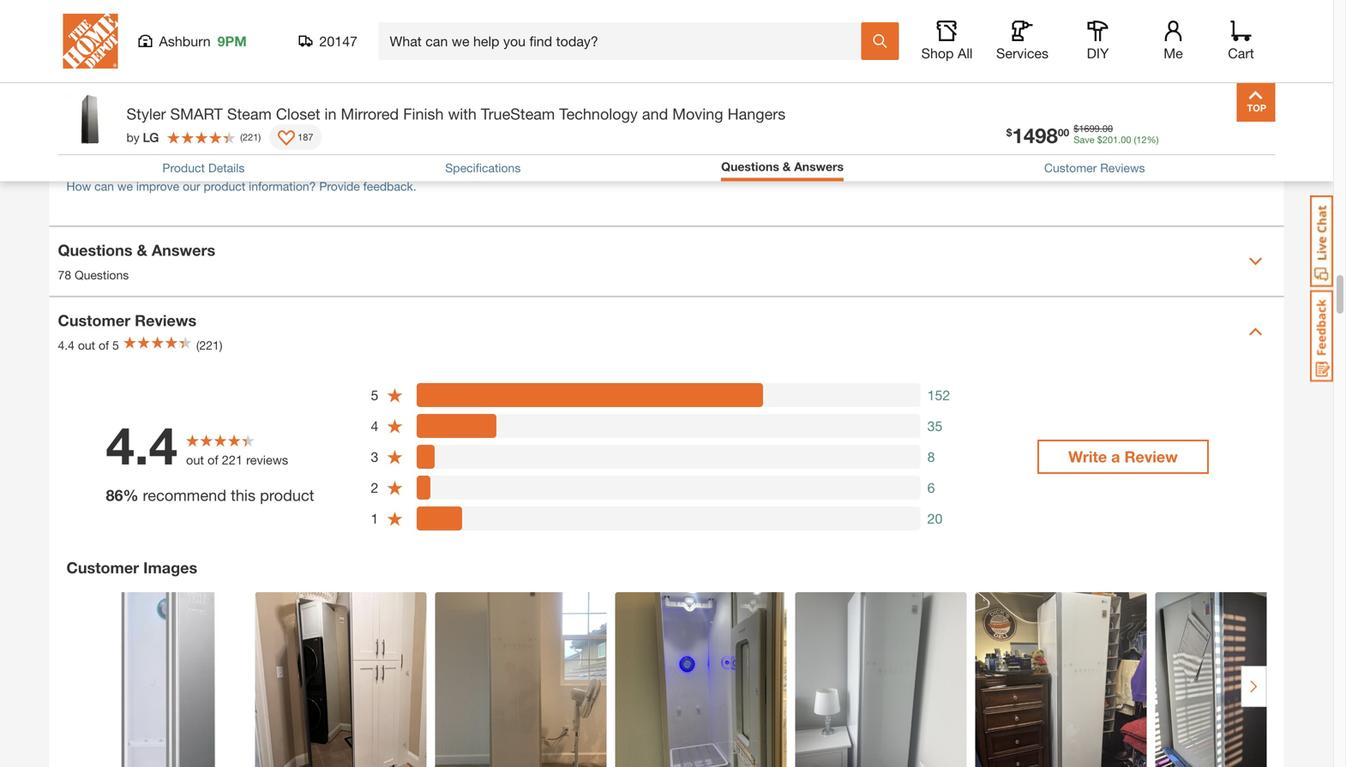 Task type: describe. For each thing, give the bounding box(es) containing it.
certifications and listings
[[75, 99, 214, 113]]

how
[[66, 179, 91, 193]]

20
[[927, 511, 943, 527]]

closet
[[276, 105, 320, 123]]

listings
[[173, 99, 214, 113]]

star icon image for 4
[[386, 418, 403, 435]]

diy
[[1087, 45, 1109, 61]]

20147
[[319, 33, 358, 49]]

all
[[958, 45, 973, 61]]

manufacturer
[[675, 99, 747, 113]]

( 221 )
[[240, 132, 261, 143]]

display image
[[278, 130, 295, 147]]

1 vertical spatial 5
[[371, 387, 378, 403]]

warranty for limited warranty 1 year parts and labor (in home service), 10 year smart inverter compressor
[[1018, 99, 1066, 113]]

cart link
[[1222, 21, 1260, 62]]

by lg
[[126, 130, 159, 144]]

1 vertical spatial 1
[[371, 511, 378, 527]]

What can we help you find today? search field
[[390, 23, 860, 59]]

a
[[1111, 448, 1120, 466]]

images
[[143, 559, 197, 577]]

0 horizontal spatial .
[[1100, 123, 1102, 134]]

recommend
[[143, 486, 226, 505]]

%)
[[1147, 134, 1159, 145]]

0 vertical spatial customer reviews
[[1044, 161, 1145, 175]]

product details
[[162, 161, 245, 175]]

truesteam
[[481, 105, 555, 123]]

out of 221 reviews
[[186, 453, 288, 467]]

3
[[371, 449, 378, 465]]

1 vertical spatial product
[[260, 486, 314, 505]]

feedback.
[[363, 179, 416, 193]]

details
[[208, 161, 245, 175]]

1 horizontal spatial out
[[186, 453, 204, 467]]

35
[[927, 418, 943, 434]]

0 vertical spatial of
[[99, 338, 109, 352]]

moving
[[672, 105, 723, 123]]

how can we improve our product information? provide feedback. link
[[66, 179, 416, 193]]

reviews
[[246, 453, 288, 467]]

product image image
[[62, 92, 118, 147]]

inverter
[[1104, 117, 1144, 131]]

1 vertical spatial certifications
[[75, 99, 146, 113]]

services button
[[995, 21, 1050, 62]]

1699
[[1079, 123, 1100, 134]]

12
[[1136, 134, 1147, 145]]

10
[[1025, 117, 1038, 131]]

styler
[[126, 105, 166, 123]]

information?
[[249, 179, 316, 193]]

187
[[298, 132, 313, 143]]

2 horizontal spatial 00
[[1121, 134, 1131, 145]]

product
[[162, 161, 205, 175]]

home
[[1212, 99, 1244, 113]]

provide
[[319, 179, 360, 193]]

4.4 for 4.4 out of 5
[[58, 338, 75, 352]]

1 inside limited warranty 1 year parts and labor (in home service), 10 year smart inverter compressor
[[1070, 99, 1076, 113]]

86 % recommend this product
[[106, 486, 314, 505]]

)
[[258, 132, 261, 143]]

9pm
[[217, 33, 247, 49]]

me
[[1164, 45, 1183, 61]]

2 vertical spatial questions
[[75, 268, 129, 282]]

shop all
[[921, 45, 973, 61]]

parts
[[1106, 99, 1134, 113]]

187 button
[[269, 124, 322, 150]]

cart
[[1228, 45, 1254, 61]]

questions & answers 78 questions
[[58, 241, 215, 282]]

manufacturer warranty
[[675, 99, 798, 113]]

answers for questions & answers
[[794, 159, 844, 174]]

star icon image for 2
[[386, 480, 403, 496]]

6
[[927, 480, 935, 496]]

0 vertical spatial customer
[[1044, 161, 1097, 175]]

hangers
[[728, 105, 786, 123]]

201
[[1102, 134, 1118, 145]]

1 vertical spatial 221
[[222, 453, 243, 467]]

live chat image
[[1310, 195, 1333, 287]]

0 vertical spatial year
[[1080, 99, 1103, 113]]

can
[[94, 179, 114, 193]]

2 vertical spatial customer
[[66, 559, 139, 577]]

1 horizontal spatial of
[[208, 453, 218, 467]]

services
[[996, 45, 1049, 61]]

2 horizontal spatial $
[[1097, 134, 1102, 145]]

star icon image for 5
[[386, 387, 403, 404]]

service),
[[975, 117, 1021, 131]]

specifications
[[445, 161, 521, 175]]

20147 button
[[299, 33, 358, 50]]

this
[[231, 486, 256, 505]]

smart
[[1068, 117, 1100, 131]]

csa listed
[[375, 99, 435, 113]]

write a review button
[[1037, 440, 1209, 474]]

write a review
[[1068, 448, 1178, 466]]

how can we improve our product information? provide feedback.
[[66, 179, 416, 193]]



Task type: locate. For each thing, give the bounding box(es) containing it.
ashburn 9pm
[[159, 33, 247, 49]]

0 horizontal spatial year
[[1042, 117, 1065, 131]]

1 down 2
[[371, 511, 378, 527]]

$ left 201
[[1074, 123, 1079, 134]]

0 vertical spatial caret image
[[1249, 255, 1262, 268]]

2 horizontal spatial warranty
[[1018, 99, 1066, 113]]

1 vertical spatial reviews
[[135, 311, 196, 330]]

3 star icon image from the top
[[386, 449, 403, 465]]

in
[[325, 105, 337, 123]]

0 horizontal spatial (
[[240, 132, 243, 143]]

1498
[[1012, 123, 1058, 147]]

0 vertical spatial 4.4
[[58, 338, 75, 352]]

ashburn
[[159, 33, 211, 49]]

questions down the hangers
[[721, 159, 779, 174]]

1 horizontal spatial (
[[1134, 134, 1136, 145]]

(221)
[[196, 338, 222, 352]]

and left moving
[[642, 105, 668, 123]]

0 horizontal spatial product
[[204, 179, 245, 193]]

customer reviews button
[[1044, 161, 1145, 175], [1044, 161, 1145, 175]]

00 left "12"
[[1121, 134, 1131, 145]]

4.4
[[58, 338, 75, 352], [106, 414, 177, 476]]

1 vertical spatial year
[[1042, 117, 1065, 131]]

questions & answers
[[721, 159, 844, 174]]

$ 1498 00 $ 1699 . 00 save $ 201 . 00 ( 12 %)
[[1006, 123, 1159, 147]]

152
[[927, 387, 950, 403]]

and up lg
[[149, 99, 169, 113]]

( left %)
[[1134, 134, 1136, 145]]

2
[[371, 480, 378, 496]]

shop
[[921, 45, 954, 61]]

save
[[1074, 134, 1095, 145]]

1 horizontal spatial year
[[1080, 99, 1103, 113]]

2 caret image from the top
[[1249, 325, 1262, 339]]

customer down save
[[1044, 161, 1097, 175]]

diy button
[[1070, 21, 1125, 62]]

0 horizontal spatial answers
[[152, 241, 215, 259]]

caret image left live chat image
[[1249, 255, 1262, 268]]

1 horizontal spatial product
[[260, 486, 314, 505]]

reviews
[[1100, 161, 1145, 175], [135, 311, 196, 330]]

5 star icon image from the top
[[386, 510, 403, 527]]

0 horizontal spatial 1
[[371, 511, 378, 527]]

4
[[371, 418, 378, 434]]

questions up 78
[[58, 241, 132, 259]]

1 horizontal spatial &
[[783, 159, 791, 174]]

warranty up 10
[[1018, 99, 1066, 113]]

2 horizontal spatial and
[[1138, 99, 1158, 113]]

0 horizontal spatial warranty
[[66, 58, 128, 76]]

product
[[204, 179, 245, 193], [260, 486, 314, 505]]

( inside $ 1498 00 $ 1699 . 00 save $ 201 . 00 ( 12 %)
[[1134, 134, 1136, 145]]

0 vertical spatial 1
[[1070, 99, 1076, 113]]

of
[[99, 338, 109, 352], [208, 453, 218, 467]]

1 caret image from the top
[[1249, 255, 1262, 268]]

warranty for manufacturer warranty
[[750, 99, 798, 113]]

4 star icon image from the top
[[386, 480, 403, 496]]

1 vertical spatial out
[[186, 453, 204, 467]]

me button
[[1146, 21, 1201, 62]]

warranty / certifications
[[66, 58, 233, 76]]

/
[[132, 58, 138, 76]]

reviews up (221)
[[135, 311, 196, 330]]

1 vertical spatial questions
[[58, 241, 132, 259]]

warranty left /
[[66, 58, 128, 76]]

and inside limited warranty 1 year parts and labor (in home service), 10 year smart inverter compressor
[[1138, 99, 1158, 113]]

compressor
[[1148, 117, 1214, 131]]

technology
[[559, 105, 638, 123]]

1 horizontal spatial $
[[1074, 123, 1079, 134]]

1 vertical spatial &
[[137, 241, 147, 259]]

our
[[183, 179, 200, 193]]

1 up the smart
[[1070, 99, 1076, 113]]

1 horizontal spatial 5
[[371, 387, 378, 403]]

1
[[1070, 99, 1076, 113], [371, 511, 378, 527]]

caret image left feedback link 'image'
[[1249, 325, 1262, 339]]

0 horizontal spatial &
[[137, 241, 147, 259]]

(in
[[1196, 99, 1209, 113]]

customer reviews
[[1044, 161, 1145, 175], [58, 311, 196, 330]]

& for questions & answers 78 questions
[[137, 241, 147, 259]]

answers
[[794, 159, 844, 174], [152, 241, 215, 259]]

& down improve
[[137, 241, 147, 259]]

product down 'details'
[[204, 179, 245, 193]]

0 horizontal spatial customer reviews
[[58, 311, 196, 330]]

1 horizontal spatial warranty
[[750, 99, 798, 113]]

star icon image for 3
[[386, 449, 403, 465]]

1 horizontal spatial answers
[[794, 159, 844, 174]]

warranty inside limited warranty 1 year parts and labor (in home service), 10 year smart inverter compressor
[[1018, 99, 1066, 113]]

feedback link image
[[1310, 290, 1333, 382]]

2 star icon image from the top
[[386, 418, 403, 435]]

listed
[[403, 99, 435, 113]]

(
[[240, 132, 243, 143], [1134, 134, 1136, 145]]

& for questions & answers
[[783, 159, 791, 174]]

0 horizontal spatial reviews
[[135, 311, 196, 330]]

customer images
[[66, 559, 197, 577]]

00 right 1699
[[1102, 123, 1113, 134]]

0 vertical spatial out
[[78, 338, 95, 352]]

review
[[1124, 448, 1178, 466]]

caret image
[[1249, 255, 1262, 268], [1249, 325, 1262, 339]]

customer up 4.4 out of 5
[[58, 311, 130, 330]]

we
[[117, 179, 133, 193]]

1 horizontal spatial customer reviews
[[1044, 161, 1145, 175]]

warranty up 'questions & answers'
[[750, 99, 798, 113]]

mirrored
[[341, 105, 399, 123]]

certifications down ashburn
[[142, 58, 233, 76]]

4.4 for 4.4
[[106, 414, 177, 476]]

00 left save
[[1058, 126, 1069, 138]]

questions right 78
[[75, 268, 129, 282]]

0 horizontal spatial $
[[1006, 126, 1012, 138]]

8
[[927, 449, 935, 465]]

86
[[106, 486, 123, 505]]

steam
[[227, 105, 272, 123]]

1 horizontal spatial 4.4
[[106, 414, 177, 476]]

questions for questions & answers
[[721, 159, 779, 174]]

finish
[[403, 105, 444, 123]]

1 vertical spatial caret image
[[1249, 325, 1262, 339]]

1 vertical spatial customer reviews
[[58, 311, 196, 330]]

$ right save
[[1097, 134, 1102, 145]]

star icon image for 1
[[386, 510, 403, 527]]

caret image for customer reviews
[[1249, 325, 1262, 339]]

( left )
[[240, 132, 243, 143]]

limited
[[975, 99, 1015, 113]]

caret image for questions & answers
[[1249, 255, 1262, 268]]

year up the smart
[[1080, 99, 1103, 113]]

customer reviews down save
[[1044, 161, 1145, 175]]

0 vertical spatial reviews
[[1100, 161, 1145, 175]]

the home depot logo image
[[63, 14, 118, 69]]

with
[[448, 105, 477, 123]]

0 vertical spatial product
[[204, 179, 245, 193]]

&
[[783, 159, 791, 174], [137, 241, 147, 259]]

0 vertical spatial questions
[[721, 159, 779, 174]]

styler smart steam closet in mirrored finish with truesteam technology and moving hangers
[[126, 105, 786, 123]]

certifications
[[142, 58, 233, 76], [75, 99, 146, 113]]

product down reviews
[[260, 486, 314, 505]]

$ left 10
[[1006, 126, 1012, 138]]

1 vertical spatial answers
[[152, 241, 215, 259]]

4.4 out of 5
[[58, 338, 119, 352]]

221
[[243, 132, 258, 143], [222, 453, 243, 467]]

0 horizontal spatial of
[[99, 338, 109, 352]]

& down the hangers
[[783, 159, 791, 174]]

1 horizontal spatial 1
[[1070, 99, 1076, 113]]

questions for questions & answers 78 questions
[[58, 241, 132, 259]]

1 horizontal spatial and
[[642, 105, 668, 123]]

top button
[[1237, 83, 1275, 122]]

00
[[1102, 123, 1113, 134], [1058, 126, 1069, 138], [1121, 134, 1131, 145]]

answers inside questions & answers 78 questions
[[152, 241, 215, 259]]

& inside questions & answers 78 questions
[[137, 241, 147, 259]]

1 horizontal spatial reviews
[[1100, 161, 1145, 175]]

1 vertical spatial customer
[[58, 311, 130, 330]]

improve
[[136, 179, 179, 193]]

answers for questions & answers 78 questions
[[152, 241, 215, 259]]

write
[[1068, 448, 1107, 466]]

0 horizontal spatial 4.4
[[58, 338, 75, 352]]

and
[[149, 99, 169, 113], [1138, 99, 1158, 113], [642, 105, 668, 123]]

0 vertical spatial &
[[783, 159, 791, 174]]

0 vertical spatial certifications
[[142, 58, 233, 76]]

questions & answers button
[[721, 159, 844, 177], [721, 159, 844, 174]]

lg
[[143, 130, 159, 144]]

0 vertical spatial 221
[[243, 132, 258, 143]]

0 horizontal spatial 00
[[1058, 126, 1069, 138]]

smart
[[170, 105, 223, 123]]

4.4 up the %
[[106, 414, 177, 476]]

customer left images
[[66, 559, 139, 577]]

labor
[[1161, 99, 1192, 113]]

0 vertical spatial 5
[[112, 338, 119, 352]]

1 vertical spatial 4.4
[[106, 414, 177, 476]]

1 horizontal spatial 00
[[1102, 123, 1113, 134]]

0 horizontal spatial and
[[149, 99, 169, 113]]

by
[[126, 130, 140, 144]]

1 vertical spatial of
[[208, 453, 218, 467]]

1 horizontal spatial .
[[1118, 134, 1121, 145]]

year right 10
[[1042, 117, 1065, 131]]

1 star icon image from the top
[[386, 387, 403, 404]]

star icon image
[[386, 387, 403, 404], [386, 418, 403, 435], [386, 449, 403, 465], [386, 480, 403, 496], [386, 510, 403, 527]]

221 left reviews
[[222, 453, 243, 467]]

0 horizontal spatial 5
[[112, 338, 119, 352]]

0 vertical spatial answers
[[794, 159, 844, 174]]

4.4 down 78
[[58, 338, 75, 352]]

78
[[58, 268, 71, 282]]

specifications button
[[445, 161, 521, 175], [445, 161, 521, 175]]

certifications up 'by'
[[75, 99, 146, 113]]

customer reviews up 4.4 out of 5
[[58, 311, 196, 330]]

reviews down 201
[[1100, 161, 1145, 175]]

0 horizontal spatial out
[[78, 338, 95, 352]]

221 down steam
[[243, 132, 258, 143]]

limited warranty 1 year parts and labor (in home service), 10 year smart inverter compressor
[[975, 99, 1244, 131]]

and right the parts
[[1138, 99, 1158, 113]]



Task type: vqa. For each thing, say whether or not it's contained in the screenshot.
the panel!
no



